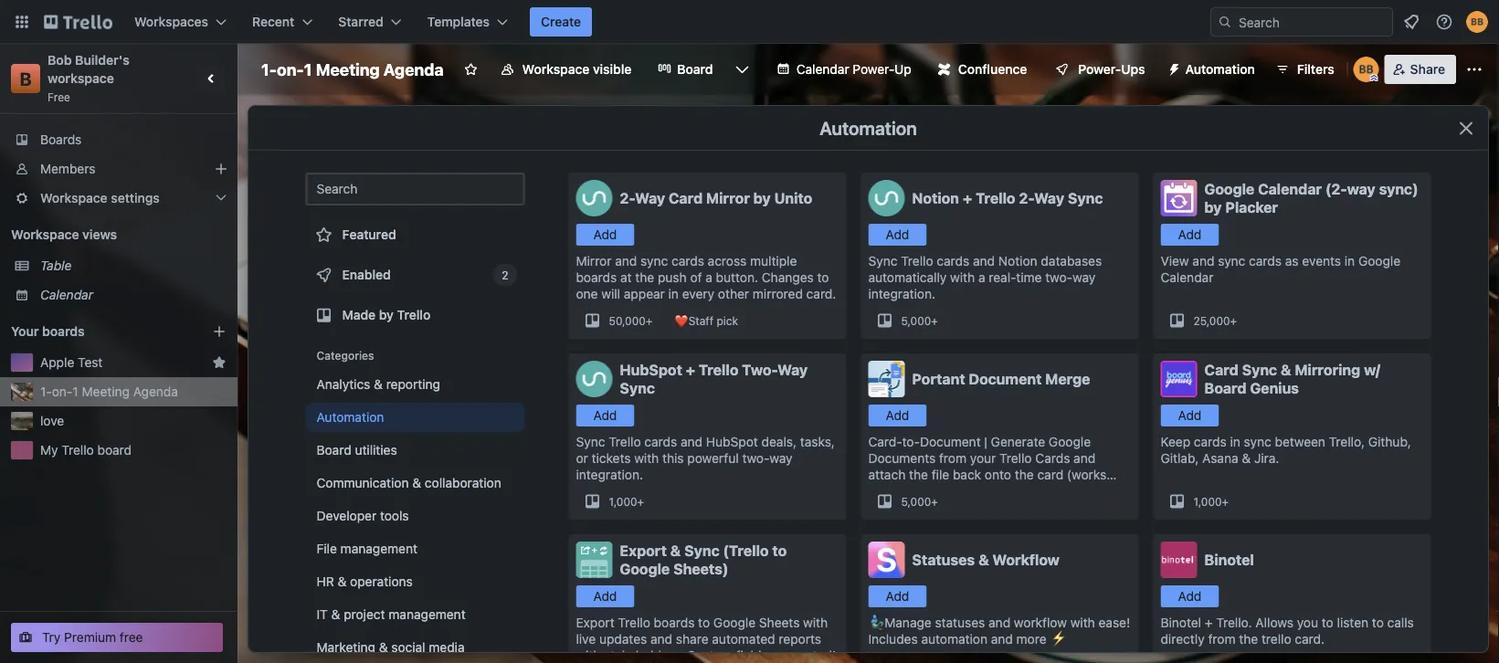 Task type: describe. For each thing, give the bounding box(es) containing it.
workspace navigation collapse icon image
[[199, 66, 225, 91]]

show menu image
[[1466, 60, 1484, 79]]

workflow
[[1014, 615, 1067, 631]]

generate
[[991, 435, 1046, 450]]

sync inside sync trello cards and notion databases automatically with a real-time two-way integration.
[[869, 254, 898, 269]]

meeting inside board name text field
[[316, 59, 380, 79]]

+ inside the binotel + trello. allows you to listen to calls directly from the trello card.
[[1205, 615, 1213, 631]]

+ inside the hubspot + trello two-way sync
[[686, 361, 696, 379]]

love link
[[40, 412, 227, 430]]

bob builder (bobbuilder40) image
[[1467, 11, 1489, 33]]

google inside export trello boards to google sheets with live updates and share automated reports with stakeholders. custom fields supported!
[[714, 615, 756, 631]]

developer tools
[[317, 509, 409, 524]]

mirrored
[[753, 286, 803, 302]]

made
[[342, 308, 376, 323]]

0 horizontal spatial 1-
[[40, 384, 52, 399]]

and inside sync trello cards and hubspot deals, tasks, or tickets with this powerful two-way integration.
[[681, 435, 703, 450]]

0 vertical spatial document
[[969, 371, 1042, 388]]

other
[[718, 286, 749, 302]]

switch to… image
[[13, 13, 31, 31]]

calendar inside view and sync cards as events in google calendar
[[1161, 270, 1214, 285]]

sync up databases
[[1068, 190, 1103, 207]]

communication & collaboration
[[317, 476, 502, 491]]

a inside mirror and sync cards across multiple boards at the push of a button. changes to one will appear in every other mirrored card.
[[706, 270, 713, 285]]

tasks,
[[800, 435, 835, 450]]

calendar inside "link"
[[40, 287, 93, 302]]

sync inside keep cards in sync between trello, github, gitlab, asana & jira.
[[1244, 435, 1272, 450]]

w/
[[1364, 361, 1381, 379]]

one
[[576, 286, 598, 302]]

& for export & sync (trello to google sheets)
[[670, 542, 681, 560]]

trello up real- on the top right
[[976, 190, 1016, 207]]

+ down sync trello cards and hubspot deals, tasks, or tickets with this powerful two-way integration.
[[637, 495, 644, 508]]

in inside mirror and sync cards across multiple boards at the push of a button. changes to one will appear in every other mirrored card.
[[669, 286, 679, 302]]

reports
[[779, 632, 822, 647]]

workspace for workspace views
[[11, 227, 79, 242]]

2
[[502, 269, 509, 281]]

calendar inside google calendar (2-way sync) by placker
[[1258, 180, 1322, 198]]

create
[[541, 14, 581, 29]]

unito
[[775, 190, 813, 207]]

& for it & project management
[[331, 607, 340, 622]]

automation inside button
[[1186, 62, 1255, 77]]

filters
[[1297, 62, 1335, 77]]

boards link
[[0, 125, 238, 154]]

databases
[[1041, 254, 1102, 269]]

way inside google calendar (2-way sync) by placker
[[1348, 180, 1376, 198]]

add button for export & sync (trello to google sheets)
[[576, 586, 635, 608]]

& for hr & operations
[[338, 574, 347, 589]]

& inside card sync & mirroring w/ board genius
[[1281, 361, 1292, 379]]

recent button
[[241, 7, 324, 37]]

board for board utilities
[[317, 443, 352, 458]]

+ down appear
[[646, 314, 653, 327]]

table
[[40, 258, 72, 273]]

free
[[120, 630, 143, 645]]

up
[[895, 62, 912, 77]]

multiple
[[750, 254, 797, 269]]

+ up sync trello cards and notion databases automatically with a real-time two-way integration.
[[963, 190, 973, 207]]

(works
[[1067, 467, 1107, 483]]

changes
[[762, 270, 814, 285]]

bob builder (bobbuilder40) image
[[1354, 57, 1380, 82]]

add button for binotel
[[1161, 586, 1220, 608]]

developer
[[317, 509, 377, 524]]

🧞‍♂️ manage statuses and workflow with ease! includes automation and more ⚡️
[[869, 615, 1131, 647]]

board link
[[646, 55, 724, 84]]

calendar power-up
[[797, 62, 912, 77]]

sheets)
[[674, 561, 729, 578]]

share
[[676, 632, 709, 647]]

automatically
[[869, 270, 947, 285]]

(trello
[[723, 542, 769, 560]]

time
[[1016, 270, 1042, 285]]

from inside card-to-document | generate google documents from your trello cards and attach the file back onto the card (works with custom fields)
[[939, 451, 967, 466]]

you
[[1297, 615, 1319, 631]]

workspace settings button
[[0, 184, 238, 213]]

create button
[[530, 7, 592, 37]]

50,000
[[609, 314, 646, 327]]

2-way card mirror by unito
[[620, 190, 813, 207]]

fields
[[736, 648, 768, 663]]

1-on-1 meeting agenda inside board name text field
[[261, 59, 444, 79]]

notion inside sync trello cards and notion databases automatically with a real-time two-way integration.
[[999, 254, 1038, 269]]

way inside sync trello cards and notion databases automatically with a real-time two-way integration.
[[1073, 270, 1096, 285]]

card. inside mirror and sync cards across multiple boards at the push of a button. changes to one will appear in every other mirrored card.
[[807, 286, 837, 302]]

sm image
[[1160, 55, 1186, 80]]

bob builder's workspace link
[[48, 53, 133, 86]]

attach
[[869, 467, 906, 483]]

this member is an admin of this board. image
[[1370, 74, 1379, 82]]

cards inside view and sync cards as events in google calendar
[[1249, 254, 1282, 269]]

🧞‍♂️
[[869, 615, 881, 631]]

your
[[970, 451, 996, 466]]

+ down automatically
[[931, 314, 938, 327]]

star or unstar board image
[[464, 62, 479, 77]]

trello right my
[[62, 443, 94, 458]]

trello
[[1262, 632, 1292, 647]]

allows
[[1256, 615, 1294, 631]]

sync inside the hubspot + trello two-way sync
[[620, 380, 655, 397]]

to right you at the bottom
[[1322, 615, 1334, 631]]

trello inside export trello boards to google sheets with live updates and share automated reports with stakeholders. custom fields supported!
[[618, 615, 651, 631]]

trello.
[[1217, 615, 1253, 631]]

on- inside board name text field
[[277, 59, 304, 79]]

views
[[82, 227, 117, 242]]

builder's
[[75, 53, 130, 68]]

document inside card-to-document | generate google documents from your trello cards and attach the file back onto the card (works with custom fields)
[[920, 435, 981, 450]]

your boards
[[11, 324, 85, 339]]

and right 'statuses'
[[989, 615, 1011, 631]]

marketing & social media link
[[306, 633, 525, 663]]

featured
[[342, 227, 396, 242]]

listen
[[1337, 615, 1369, 631]]

confluence
[[958, 62, 1027, 77]]

card inside card sync & mirroring w/ board genius
[[1205, 361, 1239, 379]]

1 vertical spatial 1-on-1 meeting agenda
[[40, 384, 178, 399]]

binotel for binotel
[[1205, 551, 1255, 569]]

search image
[[1218, 15, 1233, 29]]

your
[[11, 324, 39, 339]]

custom inside card-to-document | generate google documents from your trello cards and attach the file back onto the card (works with custom fields)
[[897, 484, 942, 499]]

2 2- from the left
[[1019, 190, 1034, 207]]

more
[[1017, 632, 1047, 647]]

add for google calendar (2-way sync) by placker
[[1178, 227, 1202, 242]]

add for export & sync (trello to google sheets)
[[594, 589, 617, 604]]

visible
[[593, 62, 632, 77]]

add for portant document merge
[[886, 408, 910, 423]]

workspace settings
[[40, 191, 160, 206]]

and inside view and sync cards as events in google calendar
[[1193, 254, 1215, 269]]

sync for google calendar (2-way sync) by placker
[[1218, 254, 1246, 269]]

and inside export trello boards to google sheets with live updates and share automated reports with stakeholders. custom fields supported!
[[651, 632, 673, 647]]

0 vertical spatial mirror
[[706, 190, 750, 207]]

1 horizontal spatial by
[[754, 190, 771, 207]]

trello inside sync trello cards and notion databases automatically with a real-time two-way integration.
[[901, 254, 934, 269]]

starred icon image
[[212, 355, 227, 370]]

keep
[[1161, 435, 1191, 450]]

collaboration
[[425, 476, 502, 491]]

trello inside the hubspot + trello two-way sync
[[699, 361, 739, 379]]

card-
[[869, 435, 902, 450]]

way for notion + trello 2-way sync
[[1034, 190, 1065, 207]]

two- inside sync trello cards and hubspot deals, tasks, or tickets with this powerful two-way integration.
[[743, 451, 770, 466]]

premium
[[64, 630, 116, 645]]

board
[[97, 443, 132, 458]]

hubspot inside the hubspot + trello two-way sync
[[620, 361, 683, 379]]

share
[[1411, 62, 1446, 77]]

1 2- from the left
[[620, 190, 635, 207]]

export for export trello boards to google sheets with live updates and share automated reports with stakeholders. custom fields supported!
[[576, 615, 615, 631]]

sheets
[[759, 615, 800, 631]]

with up reports
[[803, 615, 828, 631]]

bob builder's workspace free
[[48, 53, 133, 103]]

workspaces button
[[123, 7, 238, 37]]

apple
[[40, 355, 74, 370]]

+ down 'asana'
[[1222, 495, 1229, 508]]

0 horizontal spatial agenda
[[133, 384, 178, 399]]

+ down the file at the right of the page
[[931, 495, 938, 508]]

between
[[1275, 435, 1326, 450]]

every
[[682, 286, 715, 302]]

add for notion + trello 2-way sync
[[886, 227, 910, 242]]

Search text field
[[306, 173, 525, 206]]

& inside keep cards in sync between trello, github, gitlab, asana & jira.
[[1242, 451, 1251, 466]]

card
[[1038, 467, 1064, 483]]

and inside sync trello cards and notion databases automatically with a real-time two-way integration.
[[973, 254, 995, 269]]

workspaces
[[134, 14, 208, 29]]

1 inside board name text field
[[304, 59, 312, 79]]

the left the card
[[1015, 467, 1034, 483]]

to left the 'calls'
[[1372, 615, 1384, 631]]

add button for notion + trello 2-way sync
[[869, 224, 927, 246]]

& for communication & collaboration
[[412, 476, 421, 491]]

add for statuses & workflow
[[886, 589, 910, 604]]

to inside export & sync (trello to google sheets)
[[773, 542, 787, 560]]

and left more
[[991, 632, 1013, 647]]

confluence button
[[927, 55, 1038, 84]]

workflow
[[993, 551, 1060, 569]]

workspace for workspace settings
[[40, 191, 108, 206]]

automated
[[712, 632, 776, 647]]

made by trello
[[342, 308, 431, 323]]

statuses & workflow
[[912, 551, 1060, 569]]

in inside view and sync cards as events in google calendar
[[1345, 254, 1355, 269]]

Board name text field
[[252, 55, 453, 84]]

tickets
[[592, 451, 631, 466]]

featured link
[[306, 217, 525, 253]]

back to home image
[[44, 7, 112, 37]]

automation inside "link"
[[317, 410, 384, 425]]

the inside the binotel + trello. allows you to listen to calls directly from the trello card.
[[1239, 632, 1258, 647]]

0 vertical spatial management
[[341, 541, 418, 557]]

❤️
[[675, 314, 686, 327]]

with inside sync trello cards and hubspot deals, tasks, or tickets with this powerful two-way integration.
[[634, 451, 659, 466]]

google inside export & sync (trello to google sheets)
[[620, 561, 670, 578]]

add for card sync & mirroring w/ board genius
[[1178, 408, 1202, 423]]

integration. inside sync trello cards and hubspot deals, tasks, or tickets with this powerful two-way integration.
[[576, 467, 643, 483]]

board for board
[[677, 62, 713, 77]]

operations
[[350, 574, 413, 589]]

0 horizontal spatial on-
[[52, 384, 73, 399]]

⚡️
[[1050, 632, 1063, 647]]

calendar link
[[40, 286, 227, 304]]

with inside sync trello cards and notion databases automatically with a real-time two-way integration.
[[951, 270, 975, 285]]

file management link
[[306, 535, 525, 564]]



Task type: locate. For each thing, give the bounding box(es) containing it.
confluence icon image
[[938, 63, 951, 76]]

2 horizontal spatial automation
[[1186, 62, 1255, 77]]

2 vertical spatial board
[[317, 443, 352, 458]]

1-on-1 meeting agenda down apple test link
[[40, 384, 178, 399]]

1,000 for hubspot + trello two-way sync
[[609, 495, 637, 508]]

0 vertical spatial hubspot
[[620, 361, 683, 379]]

0 vertical spatial 1-
[[261, 59, 277, 79]]

1 vertical spatial boards
[[42, 324, 85, 339]]

document up the file at the right of the page
[[920, 435, 981, 450]]

2 power- from the left
[[1079, 62, 1122, 77]]

mirror
[[706, 190, 750, 207], [576, 254, 612, 269]]

1 horizontal spatial agenda
[[384, 59, 444, 79]]

integration. down automatically
[[869, 286, 936, 302]]

1 horizontal spatial hubspot
[[706, 435, 758, 450]]

calendar
[[797, 62, 850, 77], [1258, 180, 1322, 198], [1161, 270, 1214, 285], [40, 287, 93, 302]]

google inside view and sync cards as events in google calendar
[[1359, 254, 1401, 269]]

trello right made
[[397, 308, 431, 323]]

0 vertical spatial agenda
[[384, 59, 444, 79]]

+ down staff on the left of page
[[686, 361, 696, 379]]

1 horizontal spatial on-
[[277, 59, 304, 79]]

& right hr
[[338, 574, 347, 589]]

way
[[1348, 180, 1376, 198], [1073, 270, 1096, 285], [770, 451, 793, 466]]

binotel
[[1205, 551, 1255, 569], [1161, 615, 1202, 631]]

add button up tickets
[[576, 405, 635, 427]]

agenda inside board name text field
[[384, 59, 444, 79]]

Search field
[[1233, 8, 1393, 36]]

0 vertical spatial binotel
[[1205, 551, 1255, 569]]

powerful
[[688, 451, 739, 466]]

0 vertical spatial two-
[[1046, 270, 1073, 285]]

with left the this
[[634, 451, 659, 466]]

way down databases
[[1073, 270, 1096, 285]]

add button up at
[[576, 224, 635, 246]]

file
[[317, 541, 337, 557]]

fields)
[[946, 484, 985, 499]]

1 horizontal spatial automation
[[820, 117, 917, 138]]

two- inside sync trello cards and notion databases automatically with a real-time two-way integration.
[[1046, 270, 1073, 285]]

google inside google calendar (2-way sync) by placker
[[1205, 180, 1255, 198]]

1 horizontal spatial notion
[[999, 254, 1038, 269]]

developer tools link
[[306, 502, 525, 531]]

2 a from the left
[[979, 270, 986, 285]]

export for export & sync (trello to google sheets)
[[620, 542, 667, 560]]

try premium free
[[42, 630, 143, 645]]

boards
[[576, 270, 617, 285], [42, 324, 85, 339], [654, 615, 695, 631]]

portant
[[912, 371, 966, 388]]

from up the file at the right of the page
[[939, 451, 967, 466]]

mirror up one
[[576, 254, 612, 269]]

boards inside "your boards with 4 items" element
[[42, 324, 85, 339]]

sync)
[[1379, 180, 1419, 198]]

by right made
[[379, 308, 394, 323]]

two- down databases
[[1046, 270, 1073, 285]]

way inside the hubspot + trello two-way sync
[[778, 361, 808, 379]]

1 horizontal spatial way
[[778, 361, 808, 379]]

add up will
[[594, 227, 617, 242]]

workspace down the create button
[[522, 62, 590, 77]]

0 vertical spatial export
[[620, 542, 667, 560]]

test
[[78, 355, 103, 370]]

placker
[[1226, 199, 1279, 216]]

sync up genius in the bottom right of the page
[[1242, 361, 1278, 379]]

automation down calendar power-up
[[820, 117, 917, 138]]

0 horizontal spatial automation
[[317, 410, 384, 425]]

and inside mirror and sync cards across multiple boards at the push of a button. changes to one will appear in every other mirrored card.
[[615, 254, 637, 269]]

google left sheets) at the left bottom of the page
[[620, 561, 670, 578]]

calendar left up
[[797, 62, 850, 77]]

google inside card-to-document | generate google documents from your trello cards and attach the file back onto the card (works with custom fields)
[[1049, 435, 1091, 450]]

card down 25,000 +
[[1205, 361, 1239, 379]]

view
[[1161, 254, 1189, 269]]

2 5,000 + from the top
[[901, 495, 938, 508]]

card. inside the binotel + trello. allows you to listen to calls directly from the trello card.
[[1295, 632, 1325, 647]]

sync trello cards and notion databases automatically with a real-time two-way integration.
[[869, 254, 1102, 302]]

1 horizontal spatial meeting
[[316, 59, 380, 79]]

1 horizontal spatial a
[[979, 270, 986, 285]]

0 vertical spatial workspace
[[522, 62, 590, 77]]

made by trello link
[[306, 297, 525, 334]]

1,000 + for card sync & mirroring w/ board genius
[[1194, 495, 1229, 508]]

add for binotel
[[1178, 589, 1202, 604]]

1-on-1 meeting agenda
[[261, 59, 444, 79], [40, 384, 178, 399]]

board inside card sync & mirroring w/ board genius
[[1205, 380, 1247, 397]]

export trello boards to google sheets with live updates and share automated reports with stakeholders. custom fields supported!
[[576, 615, 836, 663]]

cards inside sync trello cards and hubspot deals, tasks, or tickets with this powerful two-way integration.
[[645, 435, 677, 450]]

&
[[1281, 361, 1292, 379], [374, 377, 383, 392], [1242, 451, 1251, 466], [412, 476, 421, 491], [670, 542, 681, 560], [979, 551, 989, 569], [338, 574, 347, 589], [331, 607, 340, 622], [379, 640, 388, 655]]

0 horizontal spatial integration.
[[576, 467, 643, 483]]

0 horizontal spatial way
[[770, 451, 793, 466]]

customize views image
[[733, 60, 752, 79]]

github,
[[1369, 435, 1412, 450]]

at
[[621, 270, 632, 285]]

genius
[[1250, 380, 1299, 397]]

1 horizontal spatial mirror
[[706, 190, 750, 207]]

1 horizontal spatial 1-
[[261, 59, 277, 79]]

2 5,000 from the top
[[901, 495, 931, 508]]

1 1,000 + from the left
[[609, 495, 644, 508]]

0 horizontal spatial mirror
[[576, 254, 612, 269]]

2 1,000 + from the left
[[1194, 495, 1229, 508]]

0 horizontal spatial 1,000
[[609, 495, 637, 508]]

add button up directly
[[1161, 586, 1220, 608]]

deals,
[[762, 435, 797, 450]]

way for hubspot + trello two-way sync
[[778, 361, 808, 379]]

1 vertical spatial on-
[[52, 384, 73, 399]]

2-
[[620, 190, 635, 207], [1019, 190, 1034, 207]]

1 horizontal spatial binotel
[[1205, 551, 1255, 569]]

0 horizontal spatial way
[[635, 190, 665, 207]]

custom inside export trello boards to google sheets with live updates and share automated reports with stakeholders. custom fields supported!
[[687, 648, 733, 663]]

1 vertical spatial from
[[1209, 632, 1236, 647]]

will
[[602, 286, 621, 302]]

the left the file at the right of the page
[[909, 467, 928, 483]]

0 notifications image
[[1401, 11, 1423, 33]]

and inside card-to-document | generate google documents from your trello cards and attach the file back onto the card (works with custom fields)
[[1074, 451, 1096, 466]]

1 5,000 + from the top
[[901, 314, 938, 327]]

google up cards
[[1049, 435, 1091, 450]]

binotel inside the binotel + trello. allows you to listen to calls directly from the trello card.
[[1161, 615, 1202, 631]]

0 vertical spatial custom
[[897, 484, 942, 499]]

2 vertical spatial automation
[[317, 410, 384, 425]]

open information menu image
[[1436, 13, 1454, 31]]

add button up keep
[[1161, 405, 1220, 427]]

cards inside mirror and sync cards across multiple boards at the push of a button. changes to one will appear in every other mirrored card.
[[672, 254, 704, 269]]

board left utilities
[[317, 443, 352, 458]]

1 vertical spatial agenda
[[133, 384, 178, 399]]

custom
[[897, 484, 942, 499], [687, 648, 733, 663]]

with inside 🧞‍♂️ manage statuses and workflow with ease! includes automation and more ⚡️
[[1071, 615, 1095, 631]]

sync up the or
[[576, 435, 605, 450]]

the up appear
[[635, 270, 654, 285]]

sync up push
[[641, 254, 668, 269]]

1 vertical spatial notion
[[999, 254, 1038, 269]]

1 vertical spatial 5,000 +
[[901, 495, 938, 508]]

0 vertical spatial card
[[669, 190, 703, 207]]

apple test link
[[40, 354, 205, 372]]

sync inside export & sync (trello to google sheets)
[[685, 542, 720, 560]]

1 horizontal spatial 1,000 +
[[1194, 495, 1229, 508]]

power- inside button
[[1079, 62, 1122, 77]]

add button for card sync & mirroring w/ board genius
[[1161, 405, 1220, 427]]

document left the merge
[[969, 371, 1042, 388]]

25,000 +
[[1194, 314, 1237, 327]]

supported!
[[772, 648, 836, 663]]

pick
[[717, 314, 738, 327]]

power- left confluence icon
[[853, 62, 895, 77]]

5,000 + down automatically
[[901, 314, 938, 327]]

0 vertical spatial on-
[[277, 59, 304, 79]]

card. down changes
[[807, 286, 837, 302]]

categories
[[317, 349, 374, 362]]

calendar up placker
[[1258, 180, 1322, 198]]

1 vertical spatial card.
[[1295, 632, 1325, 647]]

2 vertical spatial in
[[1231, 435, 1241, 450]]

1 vertical spatial meeting
[[82, 384, 130, 399]]

1 down recent popup button
[[304, 59, 312, 79]]

0 vertical spatial board
[[677, 62, 713, 77]]

custom down the file at the right of the page
[[897, 484, 942, 499]]

❤️ staff pick
[[675, 314, 738, 327]]

1 horizontal spatial 1
[[304, 59, 312, 79]]

project
[[344, 607, 385, 622]]

mirror up the across
[[706, 190, 750, 207]]

0 horizontal spatial two-
[[743, 451, 770, 466]]

1 horizontal spatial power-
[[1079, 62, 1122, 77]]

0 horizontal spatial in
[[669, 286, 679, 302]]

1,000 +
[[609, 495, 644, 508], [1194, 495, 1229, 508]]

cards up of
[[672, 254, 704, 269]]

by inside google calendar (2-way sync) by placker
[[1205, 199, 1222, 216]]

sync inside view and sync cards as events in google calendar
[[1218, 254, 1246, 269]]

agenda up love link
[[133, 384, 178, 399]]

social
[[391, 640, 425, 655]]

a left real- on the top right
[[979, 270, 986, 285]]

0 vertical spatial notion
[[912, 190, 959, 207]]

1 vertical spatial 1-
[[40, 384, 52, 399]]

management up operations
[[341, 541, 418, 557]]

hr
[[317, 574, 334, 589]]

and up real- on the top right
[[973, 254, 995, 269]]

your boards with 4 items element
[[11, 321, 185, 343]]

hubspot + trello two-way sync
[[620, 361, 808, 397]]

add up automatically
[[886, 227, 910, 242]]

& inside "link"
[[379, 640, 388, 655]]

sync up sheets) at the left bottom of the page
[[685, 542, 720, 560]]

meeting down starred on the top of the page
[[316, 59, 380, 79]]

2 horizontal spatial way
[[1034, 190, 1065, 207]]

+
[[963, 190, 973, 207], [646, 314, 653, 327], [931, 314, 938, 327], [1230, 314, 1237, 327], [686, 361, 696, 379], [637, 495, 644, 508], [931, 495, 938, 508], [1222, 495, 1229, 508], [1205, 615, 1213, 631]]

way up push
[[635, 190, 665, 207]]

a right of
[[706, 270, 713, 285]]

board left genius in the bottom right of the page
[[1205, 380, 1247, 397]]

binotel for binotel + trello. allows you to listen to calls directly from the trello card.
[[1161, 615, 1202, 631]]

it & project management link
[[306, 600, 525, 630]]

1 power- from the left
[[853, 62, 895, 77]]

& for analytics & reporting
[[374, 377, 383, 392]]

0 horizontal spatial 1-on-1 meeting agenda
[[40, 384, 178, 399]]

1 vertical spatial workspace
[[40, 191, 108, 206]]

1 horizontal spatial 2-
[[1019, 190, 1034, 207]]

1 horizontal spatial 1-on-1 meeting agenda
[[261, 59, 444, 79]]

1,000 down 'asana'
[[1194, 495, 1222, 508]]

binotel up trello.
[[1205, 551, 1255, 569]]

workspace inside workspace settings dropdown button
[[40, 191, 108, 206]]

1 vertical spatial document
[[920, 435, 981, 450]]

1 5,000 from the top
[[901, 314, 931, 327]]

trello inside card-to-document | generate google documents from your trello cards and attach the file back onto the card (works with custom fields)
[[1000, 451, 1032, 466]]

0 horizontal spatial export
[[576, 615, 615, 631]]

0 horizontal spatial custom
[[687, 648, 733, 663]]

cards up 'asana'
[[1194, 435, 1227, 450]]

1 horizontal spatial way
[[1073, 270, 1096, 285]]

with inside card-to-document | generate google documents from your trello cards and attach the file back onto the card (works with custom fields)
[[869, 484, 893, 499]]

from down trello.
[[1209, 632, 1236, 647]]

2 vertical spatial boards
[[654, 615, 695, 631]]

from inside the binotel + trello. allows you to listen to calls directly from the trello card.
[[1209, 632, 1236, 647]]

cards inside keep cards in sync between trello, github, gitlab, asana & jira.
[[1194, 435, 1227, 450]]

export inside export trello boards to google sheets with live updates and share automated reports with stakeholders. custom fields supported!
[[576, 615, 615, 631]]

1 vertical spatial custom
[[687, 648, 733, 663]]

two-
[[742, 361, 778, 379]]

b
[[20, 68, 32, 89]]

to inside mirror and sync cards across multiple boards at the push of a button. changes to one will appear in every other mirrored card.
[[817, 270, 829, 285]]

mirror and sync cards across multiple boards at the push of a button. changes to one will appear in every other mirrored card.
[[576, 254, 837, 302]]

0 vertical spatial 5,000 +
[[901, 314, 938, 327]]

statuses
[[935, 615, 985, 631]]

+ down view and sync cards as events in google calendar
[[1230, 314, 1237, 327]]

2 horizontal spatial in
[[1345, 254, 1355, 269]]

1
[[304, 59, 312, 79], [73, 384, 78, 399]]

to right '(trello'
[[773, 542, 787, 560]]

1,000
[[609, 495, 637, 508], [1194, 495, 1222, 508]]

5,000 for portant document merge
[[901, 495, 931, 508]]

boards inside mirror and sync cards across multiple boards at the push of a button. changes to one will appear in every other mirrored card.
[[576, 270, 617, 285]]

mirroring
[[1295, 361, 1361, 379]]

add button for google calendar (2-way sync) by placker
[[1161, 224, 1220, 246]]

google calendar (2-way sync) by placker
[[1205, 180, 1419, 216]]

try premium free button
[[11, 623, 223, 652]]

the inside mirror and sync cards across multiple boards at the push of a button. changes to one will appear in every other mirrored card.
[[635, 270, 654, 285]]

1 horizontal spatial 1,000
[[1194, 495, 1222, 508]]

boards up the share
[[654, 615, 695, 631]]

on- down recent popup button
[[277, 59, 304, 79]]

1 a from the left
[[706, 270, 713, 285]]

sync up jira.
[[1244, 435, 1272, 450]]

1- up love
[[40, 384, 52, 399]]

1 vertical spatial card
[[1205, 361, 1239, 379]]

and up 'stakeholders.'
[[651, 632, 673, 647]]

1 down apple test
[[73, 384, 78, 399]]

0 horizontal spatial power-
[[853, 62, 895, 77]]

1 vertical spatial two-
[[743, 451, 770, 466]]

add for hubspot + trello two-way sync
[[594, 408, 617, 423]]

communication
[[317, 476, 409, 491]]

add up tickets
[[594, 408, 617, 423]]

add button for 2-way card mirror by unito
[[576, 224, 635, 246]]

sync inside sync trello cards and hubspot deals, tasks, or tickets with this powerful two-way integration.
[[576, 435, 605, 450]]

1 vertical spatial 5,000
[[901, 495, 931, 508]]

5,000 down automatically
[[901, 314, 931, 327]]

asana
[[1203, 451, 1239, 466]]

board utilities
[[317, 443, 397, 458]]

add button for hubspot + trello two-way sync
[[576, 405, 635, 427]]

0 vertical spatial automation
[[1186, 62, 1255, 77]]

automation button
[[1160, 55, 1266, 84]]

boards up one
[[576, 270, 617, 285]]

export inside export & sync (trello to google sheets)
[[620, 542, 667, 560]]

staff
[[689, 314, 714, 327]]

5,000 + for portant document merge
[[901, 495, 938, 508]]

merge
[[1046, 371, 1091, 388]]

power- left sm image
[[1079, 62, 1122, 77]]

updates
[[599, 632, 647, 647]]

sync down the 50,000 +
[[620, 380, 655, 397]]

0 vertical spatial in
[[1345, 254, 1355, 269]]

board
[[677, 62, 713, 77], [1205, 380, 1247, 397], [317, 443, 352, 458]]

1 vertical spatial management
[[389, 607, 466, 622]]

1 vertical spatial automation
[[820, 117, 917, 138]]

card. down you at the bottom
[[1295, 632, 1325, 647]]

it
[[317, 607, 328, 622]]

2 1,000 from the left
[[1194, 495, 1222, 508]]

workspace up table
[[11, 227, 79, 242]]

to inside export trello boards to google sheets with live updates and share automated reports with stakeholders. custom fields supported!
[[698, 615, 710, 631]]

trello up tickets
[[609, 435, 641, 450]]

1 vertical spatial 1
[[73, 384, 78, 399]]

directly
[[1161, 632, 1205, 647]]

0 horizontal spatial board
[[317, 443, 352, 458]]

5,000 for notion + trello 2-way sync
[[901, 314, 931, 327]]

0 vertical spatial card.
[[807, 286, 837, 302]]

way inside sync trello cards and hubspot deals, tasks, or tickets with this powerful two-way integration.
[[770, 451, 793, 466]]

includes
[[869, 632, 918, 647]]

2- up time
[[1019, 190, 1034, 207]]

integration.
[[869, 286, 936, 302], [576, 467, 643, 483]]

0 horizontal spatial meeting
[[82, 384, 130, 399]]

0 horizontal spatial hubspot
[[620, 361, 683, 379]]

trello up automatically
[[901, 254, 934, 269]]

add board image
[[212, 324, 227, 339]]

1 horizontal spatial custom
[[897, 484, 942, 499]]

add up keep
[[1178, 408, 1202, 423]]

1,000 for card sync & mirroring w/ board genius
[[1194, 495, 1222, 508]]

add for 2-way card mirror by unito
[[594, 227, 617, 242]]

trello down generate
[[1000, 451, 1032, 466]]

1 horizontal spatial card
[[1205, 361, 1239, 379]]

5,000 + for notion + trello 2-way sync
[[901, 314, 938, 327]]

1 horizontal spatial export
[[620, 542, 667, 560]]

1 horizontal spatial integration.
[[869, 286, 936, 302]]

button.
[[716, 270, 758, 285]]

integration. inside sync trello cards and notion databases automatically with a real-time two-way integration.
[[869, 286, 936, 302]]

primary element
[[0, 0, 1500, 44]]

1 horizontal spatial in
[[1231, 435, 1241, 450]]

2 horizontal spatial by
[[1205, 199, 1222, 216]]

25,000
[[1194, 314, 1230, 327]]

cards
[[1036, 451, 1070, 466]]

sync inside card sync & mirroring w/ board genius
[[1242, 361, 1278, 379]]

0 horizontal spatial boards
[[42, 324, 85, 339]]

way up databases
[[1034, 190, 1065, 207]]

1,000 + for hubspot + trello two-way sync
[[609, 495, 644, 508]]

card
[[669, 190, 703, 207], [1205, 361, 1239, 379]]

marketing
[[317, 640, 376, 655]]

add button for portant document merge
[[869, 405, 927, 427]]

0 vertical spatial from
[[939, 451, 967, 466]]

1 horizontal spatial from
[[1209, 632, 1236, 647]]

sync for 2-way card mirror by unito
[[641, 254, 668, 269]]

add up the manage
[[886, 589, 910, 604]]

sync inside mirror and sync cards across multiple boards at the push of a button. changes to one will appear in every other mirrored card.
[[641, 254, 668, 269]]

0 horizontal spatial card
[[669, 190, 703, 207]]

in inside keep cards in sync between trello, github, gitlab, asana & jira.
[[1231, 435, 1241, 450]]

with down live
[[576, 648, 601, 663]]

of
[[690, 270, 702, 285]]

mirror inside mirror and sync cards across multiple boards at the push of a button. changes to one will appear in every other mirrored card.
[[576, 254, 612, 269]]

marketing & social media
[[317, 640, 465, 655]]

export up live
[[576, 615, 615, 631]]

binotel up directly
[[1161, 615, 1202, 631]]

add button for statuses & workflow
[[869, 586, 927, 608]]

settings
[[111, 191, 160, 206]]

0 horizontal spatial by
[[379, 308, 394, 323]]

by left placker
[[1205, 199, 1222, 216]]

1 vertical spatial integration.
[[576, 467, 643, 483]]

board utilities link
[[306, 436, 525, 465]]

a inside sync trello cards and notion databases automatically with a real-time two-way integration.
[[979, 270, 986, 285]]

to right changes
[[817, 270, 829, 285]]

power-ups
[[1079, 62, 1146, 77]]

& inside export & sync (trello to google sheets)
[[670, 542, 681, 560]]

to-
[[902, 435, 920, 450]]

2 vertical spatial workspace
[[11, 227, 79, 242]]

workspace for workspace visible
[[522, 62, 590, 77]]

on-
[[277, 59, 304, 79], [52, 384, 73, 399]]

1 horizontal spatial boards
[[576, 270, 617, 285]]

boards inside export trello boards to google sheets with live updates and share automated reports with stakeholders. custom fields supported!
[[654, 615, 695, 631]]

trello inside sync trello cards and hubspot deals, tasks, or tickets with this powerful two-way integration.
[[609, 435, 641, 450]]

cards inside sync trello cards and notion databases automatically with a real-time two-way integration.
[[937, 254, 970, 269]]

& for statuses & workflow
[[979, 551, 989, 569]]

boards up apple
[[42, 324, 85, 339]]

0 vertical spatial 1
[[304, 59, 312, 79]]

& right statuses at the bottom of the page
[[979, 551, 989, 569]]

utilities
[[355, 443, 397, 458]]

2 horizontal spatial board
[[1205, 380, 1247, 397]]

calendar down view
[[1161, 270, 1214, 285]]

notion up time
[[999, 254, 1038, 269]]

analytics
[[317, 377, 370, 392]]

5,000
[[901, 314, 931, 327], [901, 495, 931, 508]]

1 1,000 from the left
[[609, 495, 637, 508]]

two- down 'deals,'
[[743, 451, 770, 466]]

1 vertical spatial export
[[576, 615, 615, 631]]

1,000 down tickets
[[609, 495, 637, 508]]

& for marketing & social media
[[379, 640, 388, 655]]

with left real- on the top right
[[951, 270, 975, 285]]

documents
[[869, 451, 936, 466]]

hubspot inside sync trello cards and hubspot deals, tasks, or tickets with this powerful two-way integration.
[[706, 435, 758, 450]]

1- inside board name text field
[[261, 59, 277, 79]]

share button
[[1385, 55, 1457, 84]]

board left customize views icon
[[677, 62, 713, 77]]

cards up the this
[[645, 435, 677, 450]]

way up 'deals,'
[[778, 361, 808, 379]]

workspace inside 'workspace visible' button
[[522, 62, 590, 77]]

& down board utilities link
[[412, 476, 421, 491]]

hubspot down the 50,000 +
[[620, 361, 683, 379]]

1 vertical spatial binotel
[[1161, 615, 1202, 631]]

1 horizontal spatial board
[[677, 62, 713, 77]]

cards left as
[[1249, 254, 1282, 269]]

google up placker
[[1205, 180, 1255, 198]]

0 horizontal spatial card.
[[807, 286, 837, 302]]

live
[[576, 632, 596, 647]]

add button up updates at left bottom
[[576, 586, 635, 608]]

sync up automatically
[[869, 254, 898, 269]]



Task type: vqa. For each thing, say whether or not it's contained in the screenshot.


